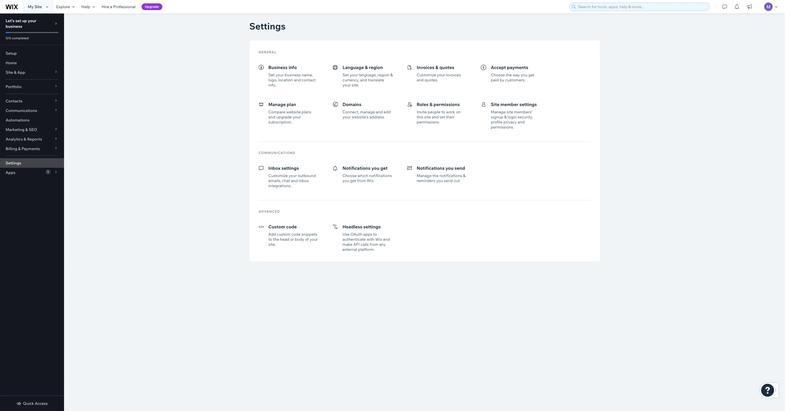 Task type: locate. For each thing, give the bounding box(es) containing it.
code left of
[[292, 232, 301, 237]]

& inside popup button
[[25, 127, 28, 132]]

app
[[17, 70, 25, 75]]

1 vertical spatial settings
[[6, 161, 21, 166]]

to for settings
[[373, 232, 377, 237]]

0 horizontal spatial the
[[273, 237, 279, 242]]

0 horizontal spatial choose
[[343, 173, 357, 178]]

quotes.
[[425, 78, 438, 83]]

settings up the apps
[[6, 161, 21, 166]]

1 horizontal spatial settings
[[364, 224, 381, 230]]

your inside 'inbox settings customize your outbound emails, chat and inbox integrations.'
[[289, 173, 297, 178]]

business for set
[[6, 24, 22, 29]]

1 horizontal spatial site
[[34, 4, 42, 9]]

choose
[[491, 73, 505, 78], [343, 173, 357, 178]]

their
[[446, 115, 455, 120]]

site
[[34, 4, 42, 9], [6, 70, 13, 75], [491, 102, 500, 107]]

you
[[521, 73, 528, 78], [372, 166, 380, 171], [446, 166, 454, 171], [343, 178, 350, 184], [437, 178, 443, 184]]

0 horizontal spatial business
[[6, 24, 22, 29]]

the inside accept payments choose the way you get paid by customers.
[[506, 73, 512, 78]]

connect,
[[343, 110, 359, 115]]

settings inside 'inbox settings customize your outbound emails, chat and inbox integrations.'
[[282, 166, 299, 171]]

2 horizontal spatial get
[[529, 73, 535, 78]]

which
[[358, 173, 368, 178]]

0 vertical spatial choose
[[491, 73, 505, 78]]

notifications for notifications you get
[[343, 166, 371, 171]]

notifications right which
[[369, 173, 392, 178]]

site for member
[[491, 102, 500, 107]]

1 vertical spatial get
[[381, 166, 388, 171]]

2 horizontal spatial to
[[442, 110, 446, 115]]

site & app button
[[0, 68, 64, 77]]

business
[[269, 65, 288, 70]]

and left upgrade
[[269, 115, 276, 120]]

and left quotes.
[[417, 78, 424, 83]]

& for payments
[[18, 146, 21, 152]]

1 set from the left
[[269, 73, 275, 78]]

or
[[290, 237, 294, 242]]

chat
[[282, 178, 290, 184]]

site down home at the left top of page
[[6, 70, 13, 75]]

0 vertical spatial business
[[6, 24, 22, 29]]

your inside custom code add custom code snippets to the head or body of your site.
[[310, 237, 318, 242]]

and inside business info set your business name, logo, location and contact info.
[[294, 78, 301, 83]]

2 vertical spatial settings
[[364, 224, 381, 230]]

1 horizontal spatial set
[[440, 115, 446, 120]]

site inside site member settings manage site members' signup & login security, profile privacy and permissions.
[[491, 102, 500, 107]]

platform.
[[358, 247, 375, 252]]

settings for headless settings
[[364, 224, 381, 230]]

upgrade button
[[142, 3, 162, 10]]

2 notifications from the left
[[440, 173, 463, 178]]

1 notifications from the left
[[343, 166, 371, 171]]

help button
[[78, 0, 98, 13]]

1 notifications from the left
[[369, 173, 392, 178]]

my site
[[28, 4, 42, 9]]

0 vertical spatial get
[[529, 73, 535, 78]]

1 vertical spatial the
[[433, 173, 439, 178]]

business inside let's set up your business
[[6, 24, 22, 29]]

send left out.
[[444, 178, 453, 184]]

0 vertical spatial site.
[[352, 83, 359, 88]]

0 vertical spatial set
[[15, 18, 21, 23]]

site. down language,
[[352, 83, 359, 88]]

members'
[[514, 110, 533, 115]]

notifications for notifications you send
[[417, 166, 445, 171]]

notifications right reminders
[[440, 173, 463, 178]]

site right 'my' at the left top
[[34, 4, 42, 9]]

your inside business info set your business name, logo, location and contact info.
[[276, 73, 284, 78]]

settings for inbox settings
[[282, 166, 299, 171]]

and
[[294, 78, 301, 83], [360, 78, 367, 83], [417, 78, 424, 83], [376, 110, 383, 115], [269, 115, 276, 120], [432, 115, 439, 120], [518, 120, 525, 125], [291, 178, 298, 184], [383, 237, 390, 242]]

1 horizontal spatial manage
[[417, 173, 432, 178]]

2 vertical spatial get
[[350, 178, 357, 184]]

code up "custom"
[[286, 224, 297, 230]]

1 horizontal spatial from
[[370, 242, 379, 247]]

& inside dropdown button
[[14, 70, 16, 75]]

settings up apps
[[364, 224, 381, 230]]

site up signup
[[491, 102, 500, 107]]

from left any
[[370, 242, 379, 247]]

site right the this
[[425, 115, 431, 120]]

site inside site member settings manage site members' signup & login security, profile privacy and permissions.
[[507, 110, 514, 115]]

settings inside headless settings use oauth apps to authenticate with wix and make api calls from any external platform.
[[364, 224, 381, 230]]

contact
[[302, 78, 316, 83]]

& left app
[[14, 70, 16, 75]]

to left work
[[442, 110, 446, 115]]

from
[[357, 178, 366, 184], [370, 242, 379, 247]]

2 notifications from the left
[[417, 166, 445, 171]]

communications
[[6, 108, 37, 113], [259, 151, 295, 155]]

2 horizontal spatial site
[[491, 102, 500, 107]]

from left wix.
[[357, 178, 366, 184]]

set
[[269, 73, 275, 78], [343, 73, 349, 78]]

& inside the invoices & quotes customize your invoices and quotes.
[[436, 65, 439, 70]]

& up people in the right top of the page
[[430, 102, 433, 107]]

people
[[428, 110, 441, 115]]

name,
[[302, 73, 313, 78]]

invoices
[[417, 65, 435, 70]]

1 horizontal spatial communications
[[259, 151, 295, 155]]

settings up members'
[[520, 102, 537, 107]]

customize down invoices
[[417, 73, 436, 78]]

to right apps
[[373, 232, 377, 237]]

up
[[22, 18, 27, 23]]

and right "chat"
[[291, 178, 298, 184]]

and inside domains connect, manage and edit your website's address.
[[376, 110, 383, 115]]

site & app
[[6, 70, 25, 75]]

0 horizontal spatial send
[[444, 178, 453, 184]]

communications inside dropdown button
[[6, 108, 37, 113]]

your inside the invoices & quotes customize your invoices and quotes.
[[437, 73, 446, 78]]

analytics
[[6, 137, 23, 142]]

& up language,
[[365, 65, 368, 70]]

1 vertical spatial site
[[6, 70, 13, 75]]

1 horizontal spatial get
[[381, 166, 388, 171]]

apps
[[6, 170, 15, 175]]

inbox settings customize your outbound emails, chat and inbox integrations.
[[269, 166, 316, 189]]

notifications inside the notifications you send manage the notifications & reminders you send out.
[[440, 173, 463, 178]]

1 vertical spatial from
[[370, 242, 379, 247]]

outbound
[[298, 173, 316, 178]]

communications up automations
[[6, 108, 37, 113]]

and right login
[[518, 120, 525, 125]]

language,
[[359, 73, 377, 78]]

api
[[354, 242, 360, 247]]

1 horizontal spatial set
[[343, 73, 349, 78]]

business
[[6, 24, 22, 29], [285, 73, 301, 78]]

permissions.
[[417, 120, 440, 125], [491, 125, 514, 130]]

notifications
[[369, 173, 392, 178], [440, 173, 463, 178]]

0 horizontal spatial set
[[15, 18, 21, 23]]

to inside roles & permissions invite people to work on this site and set their permissions.
[[442, 110, 446, 115]]

& for quotes
[[436, 65, 439, 70]]

0 vertical spatial manage
[[269, 102, 286, 107]]

0 vertical spatial code
[[286, 224, 297, 230]]

& left quotes
[[436, 65, 439, 70]]

set inside language & region set your language, region & currency, and translate your site.
[[343, 73, 349, 78]]

& inside the notifications you send manage the notifications & reminders you send out.
[[463, 173, 466, 178]]

and left translate
[[360, 78, 367, 83]]

1 horizontal spatial business
[[285, 73, 301, 78]]

region right language,
[[378, 73, 390, 78]]

manage inside manage plan compare website plans and upgrade your subscription.
[[269, 102, 286, 107]]

and right invite
[[432, 115, 439, 120]]

domains connect, manage and edit your website's address.
[[343, 102, 391, 120]]

& for reports
[[24, 137, 26, 142]]

0 horizontal spatial notifications
[[343, 166, 371, 171]]

0 horizontal spatial permissions.
[[417, 120, 440, 125]]

& right out.
[[463, 173, 466, 178]]

help
[[81, 4, 90, 9]]

1 horizontal spatial to
[[373, 232, 377, 237]]

2 vertical spatial manage
[[417, 173, 432, 178]]

and left edit
[[376, 110, 383, 115]]

notifications
[[343, 166, 371, 171], [417, 166, 445, 171]]

notifications inside 'notifications you get choose which notifications you get from wix.'
[[369, 173, 392, 178]]

site. down the "add"
[[269, 242, 276, 247]]

site inside dropdown button
[[6, 70, 13, 75]]

permissions. down people in the right top of the page
[[417, 120, 440, 125]]

1 vertical spatial set
[[440, 115, 446, 120]]

the left way at right top
[[506, 73, 512, 78]]

and right wix
[[383, 237, 390, 242]]

site down member
[[507, 110, 514, 115]]

1 horizontal spatial permissions.
[[491, 125, 514, 130]]

website
[[286, 110, 301, 115]]

seo
[[29, 127, 37, 132]]

& right translate
[[391, 73, 393, 78]]

set down language
[[343, 73, 349, 78]]

manage plan compare website plans and upgrade your subscription.
[[269, 102, 312, 125]]

0 horizontal spatial settings
[[282, 166, 299, 171]]

oauth
[[351, 232, 363, 237]]

manage
[[360, 110, 375, 115]]

notifications you get choose which notifications you get from wix.
[[343, 166, 392, 184]]

& inside popup button
[[18, 146, 21, 152]]

0 horizontal spatial site
[[6, 70, 13, 75]]

0 vertical spatial from
[[357, 178, 366, 184]]

1 horizontal spatial settings
[[249, 21, 286, 32]]

1 horizontal spatial customize
[[417, 73, 436, 78]]

manage for notifications you send
[[417, 173, 432, 178]]

0 horizontal spatial manage
[[269, 102, 286, 107]]

upgrade
[[145, 4, 159, 9]]

2 horizontal spatial the
[[506, 73, 512, 78]]

business down info at the left
[[285, 73, 301, 78]]

& left the seo
[[25, 127, 28, 132]]

1 horizontal spatial choose
[[491, 73, 505, 78]]

0/6
[[6, 36, 11, 40]]

& inside roles & permissions invite people to work on this site and set their permissions.
[[430, 102, 433, 107]]

& for app
[[14, 70, 16, 75]]

0 horizontal spatial to
[[269, 237, 272, 242]]

custom
[[277, 232, 291, 237]]

headless
[[343, 224, 363, 230]]

headless settings use oauth apps to authenticate with wix and make api calls from any external platform.
[[343, 224, 390, 252]]

notifications inside 'notifications you get choose which notifications you get from wix.'
[[343, 166, 371, 171]]

from inside headless settings use oauth apps to authenticate with wix and make api calls from any external platform.
[[370, 242, 379, 247]]

address.
[[370, 115, 385, 120]]

integrations.
[[269, 184, 292, 189]]

& left reports
[[24, 137, 26, 142]]

apps
[[364, 232, 373, 237]]

1 vertical spatial choose
[[343, 173, 357, 178]]

permissions. down signup
[[491, 125, 514, 130]]

business inside business info set your business name, logo, location and contact info.
[[285, 73, 301, 78]]

set left "their"
[[440, 115, 446, 120]]

& inside popup button
[[24, 137, 26, 142]]

& right 'billing'
[[18, 146, 21, 152]]

upgrade
[[276, 115, 292, 120]]

site for &
[[6, 70, 13, 75]]

& for region
[[365, 65, 368, 70]]

the left head
[[273, 237, 279, 242]]

1
[[47, 170, 49, 174]]

2 horizontal spatial settings
[[520, 102, 537, 107]]

0 horizontal spatial customize
[[269, 173, 288, 178]]

communications-section element
[[255, 157, 595, 194]]

2 vertical spatial site
[[491, 102, 500, 107]]

2 set from the left
[[343, 73, 349, 78]]

set left up
[[15, 18, 21, 23]]

site
[[507, 110, 514, 115], [425, 115, 431, 120]]

0 horizontal spatial notifications
[[369, 173, 392, 178]]

permissions. inside roles & permissions invite people to work on this site and set their permissions.
[[417, 120, 440, 125]]

notifications up which
[[343, 166, 371, 171]]

to inside headless settings use oauth apps to authenticate with wix and make api calls from any external platform.
[[373, 232, 377, 237]]

notifications inside the notifications you send manage the notifications & reminders you send out.
[[417, 166, 445, 171]]

and inside manage plan compare website plans and upgrade your subscription.
[[269, 115, 276, 120]]

2 vertical spatial the
[[273, 237, 279, 242]]

the left out.
[[433, 173, 439, 178]]

0 vertical spatial settings
[[249, 21, 286, 32]]

marketing & seo
[[6, 127, 37, 132]]

region up language,
[[369, 65, 383, 70]]

1 vertical spatial site.
[[269, 242, 276, 247]]

0 vertical spatial the
[[506, 73, 512, 78]]

1 horizontal spatial site
[[507, 110, 514, 115]]

by
[[500, 78, 505, 83]]

1 horizontal spatial notifications
[[440, 173, 463, 178]]

the
[[506, 73, 512, 78], [433, 173, 439, 178], [273, 237, 279, 242]]

advanced
[[259, 210, 280, 214]]

0 vertical spatial communications
[[6, 108, 37, 113]]

edit
[[384, 110, 391, 115]]

1 horizontal spatial the
[[433, 173, 439, 178]]

0 horizontal spatial site
[[425, 115, 431, 120]]

language
[[343, 65, 364, 70]]

permissions. for &
[[417, 120, 440, 125]]

0 vertical spatial customize
[[417, 73, 436, 78]]

and left name,
[[294, 78, 301, 83]]

set down 'business'
[[269, 73, 275, 78]]

customize down "inbox"
[[269, 173, 288, 178]]

business down let's
[[6, 24, 22, 29]]

settings up "chat"
[[282, 166, 299, 171]]

communications up "inbox"
[[259, 151, 295, 155]]

logo,
[[269, 78, 278, 83]]

0 horizontal spatial from
[[357, 178, 366, 184]]

1 vertical spatial manage
[[491, 110, 506, 115]]

1 vertical spatial business
[[285, 73, 301, 78]]

permissions. inside site member settings manage site members' signup & login security, profile privacy and permissions.
[[491, 125, 514, 130]]

manage inside the notifications you send manage the notifications & reminders you send out.
[[417, 173, 432, 178]]

and inside site member settings manage site members' signup & login security, profile privacy and permissions.
[[518, 120, 525, 125]]

1 vertical spatial settings
[[282, 166, 299, 171]]

home
[[6, 60, 17, 65]]

&
[[365, 65, 368, 70], [436, 65, 439, 70], [14, 70, 16, 75], [391, 73, 393, 78], [430, 102, 433, 107], [505, 115, 507, 120], [25, 127, 28, 132], [24, 137, 26, 142], [18, 146, 21, 152], [463, 173, 466, 178]]

to for &
[[442, 110, 446, 115]]

notifications up reminders
[[417, 166, 445, 171]]

& left login
[[505, 115, 507, 120]]

0 horizontal spatial settings
[[6, 161, 21, 166]]

paid
[[491, 78, 499, 83]]

2 horizontal spatial manage
[[491, 110, 506, 115]]

custom code add custom code snippets to the head or body of your site.
[[269, 224, 318, 247]]

0 vertical spatial settings
[[520, 102, 537, 107]]

& inside site member settings manage site members' signup & login security, profile privacy and permissions.
[[505, 115, 507, 120]]

general-section element
[[255, 56, 595, 135]]

setup link
[[0, 49, 64, 58]]

0 horizontal spatial communications
[[6, 108, 37, 113]]

1 horizontal spatial site.
[[352, 83, 359, 88]]

choose down accept
[[491, 73, 505, 78]]

login
[[508, 115, 517, 120]]

and inside roles & permissions invite people to work on this site and set their permissions.
[[432, 115, 439, 120]]

your inside let's set up your business
[[28, 18, 36, 23]]

manage inside site member settings manage site members' signup & login security, profile privacy and permissions.
[[491, 110, 506, 115]]

0 horizontal spatial set
[[269, 73, 275, 78]]

choose left which
[[343, 173, 357, 178]]

customize inside 'inbox settings customize your outbound emails, chat and inbox integrations.'
[[269, 173, 288, 178]]

1 vertical spatial customize
[[269, 173, 288, 178]]

to down 'custom'
[[269, 237, 272, 242]]

1 horizontal spatial notifications
[[417, 166, 445, 171]]

home link
[[0, 58, 64, 68]]

0 horizontal spatial site.
[[269, 242, 276, 247]]

settings up general
[[249, 21, 286, 32]]

1 horizontal spatial send
[[455, 166, 465, 171]]

send up out.
[[455, 166, 465, 171]]

hire
[[102, 4, 109, 9]]

domains
[[343, 102, 362, 107]]



Task type: vqa. For each thing, say whether or not it's contained in the screenshot.
Sale
no



Task type: describe. For each thing, give the bounding box(es) containing it.
& for seo
[[25, 127, 28, 132]]

and inside language & region set your language, region & currency, and translate your site.
[[360, 78, 367, 83]]

0 vertical spatial region
[[369, 65, 383, 70]]

get inside accept payments choose the way you get paid by customers.
[[529, 73, 535, 78]]

the inside custom code add custom code snippets to the head or body of your site.
[[273, 237, 279, 242]]

let's set up your business
[[6, 18, 36, 29]]

security,
[[518, 115, 533, 120]]

quick
[[23, 402, 34, 407]]

1 vertical spatial code
[[292, 232, 301, 237]]

set inside roles & permissions invite people to work on this site and set their permissions.
[[440, 115, 446, 120]]

communications button
[[0, 106, 64, 116]]

you inside accept payments choose the way you get paid by customers.
[[521, 73, 528, 78]]

0 vertical spatial send
[[455, 166, 465, 171]]

location
[[279, 78, 293, 83]]

customize inside the invoices & quotes customize your invoices and quotes.
[[417, 73, 436, 78]]

use
[[343, 232, 350, 237]]

advanced-section element
[[255, 215, 595, 257]]

info
[[289, 65, 297, 70]]

quotes
[[440, 65, 455, 70]]

accept payments choose the way you get paid by customers.
[[491, 65, 535, 83]]

calls
[[361, 242, 369, 247]]

settings link
[[0, 159, 64, 168]]

notifications you send manage the notifications & reminders you send out.
[[417, 166, 466, 184]]

inbox
[[269, 166, 281, 171]]

notifications for get
[[369, 173, 392, 178]]

my
[[28, 4, 34, 9]]

quick access button
[[16, 402, 48, 407]]

general
[[259, 50, 277, 54]]

portfolio button
[[0, 82, 64, 92]]

let's
[[6, 18, 14, 23]]

marketing & seo button
[[0, 125, 64, 135]]

settings inside site member settings manage site members' signup & login security, profile privacy and permissions.
[[520, 102, 537, 107]]

contacts
[[6, 99, 22, 104]]

to inside custom code add custom code snippets to the head or body of your site.
[[269, 237, 272, 242]]

this
[[417, 115, 424, 120]]

billing
[[6, 146, 17, 152]]

setup
[[6, 51, 17, 56]]

analytics & reports button
[[0, 135, 64, 144]]

invoices
[[446, 73, 461, 78]]

plans
[[302, 110, 312, 115]]

quick access
[[23, 402, 48, 407]]

1 vertical spatial region
[[378, 73, 390, 78]]

set inside let's set up your business
[[15, 18, 21, 23]]

settings inside sidebar element
[[6, 161, 21, 166]]

permissions
[[434, 102, 460, 107]]

0 vertical spatial site
[[34, 4, 42, 9]]

out.
[[454, 178, 461, 184]]

from inside 'notifications you get choose which notifications you get from wix.'
[[357, 178, 366, 184]]

marketing
[[6, 127, 25, 132]]

your inside domains connect, manage and edit your website's address.
[[343, 115, 351, 120]]

Search for tools, apps, help & more... field
[[577, 3, 708, 11]]

access
[[35, 402, 48, 407]]

a
[[110, 4, 112, 9]]

choose inside accept payments choose the way you get paid by customers.
[[491, 73, 505, 78]]

choose inside 'notifications you get choose which notifications you get from wix.'
[[343, 173, 357, 178]]

website's
[[352, 115, 369, 120]]

translate
[[368, 78, 384, 83]]

head
[[280, 237, 289, 242]]

roles & permissions invite people to work on this site and set their permissions.
[[417, 102, 461, 125]]

billing & payments
[[6, 146, 40, 152]]

professional
[[113, 4, 136, 9]]

1 vertical spatial send
[[444, 178, 453, 184]]

custom
[[269, 224, 285, 230]]

hire a professional
[[102, 4, 136, 9]]

1 vertical spatial communications
[[259, 151, 295, 155]]

business for info
[[285, 73, 301, 78]]

permissions. for member
[[491, 125, 514, 130]]

snippets
[[302, 232, 317, 237]]

and inside headless settings use oauth apps to authenticate with wix and make api calls from any external platform.
[[383, 237, 390, 242]]

0/6 completed
[[6, 36, 29, 40]]

subscription.
[[269, 120, 292, 125]]

compare
[[269, 110, 286, 115]]

add
[[269, 232, 276, 237]]

customers.
[[506, 78, 526, 83]]

wix.
[[367, 178, 375, 184]]

explore
[[56, 4, 70, 9]]

and inside the invoices & quotes customize your invoices and quotes.
[[417, 78, 424, 83]]

site member settings manage site members' signup & login security, profile privacy and permissions.
[[491, 102, 537, 130]]

your inside manage plan compare website plans and upgrade your subscription.
[[293, 115, 301, 120]]

invite
[[417, 110, 427, 115]]

portfolio
[[6, 84, 22, 89]]

billing & payments button
[[0, 144, 64, 154]]

manage for site member settings
[[491, 110, 506, 115]]

invoices & quotes customize your invoices and quotes.
[[417, 65, 461, 83]]

site. inside language & region set your language, region & currency, and translate your site.
[[352, 83, 359, 88]]

business info set your business name, logo, location and contact info.
[[269, 65, 316, 88]]

site inside roles & permissions invite people to work on this site and set their permissions.
[[425, 115, 431, 120]]

notifications for send
[[440, 173, 463, 178]]

0 horizontal spatial get
[[350, 178, 357, 184]]

reports
[[27, 137, 42, 142]]

sidebar element
[[0, 13, 64, 412]]

the inside the notifications you send manage the notifications & reminders you send out.
[[433, 173, 439, 178]]

automations link
[[0, 116, 64, 125]]

signup
[[491, 115, 504, 120]]

automations
[[6, 118, 29, 123]]

currency,
[[343, 78, 360, 83]]

site. inside custom code add custom code snippets to the head or body of your site.
[[269, 242, 276, 247]]

authenticate
[[343, 237, 366, 242]]

any
[[380, 242, 386, 247]]

info.
[[269, 83, 276, 88]]

reminders
[[417, 178, 436, 184]]

accept
[[491, 65, 506, 70]]

inbox
[[299, 178, 309, 184]]

member
[[501, 102, 519, 107]]

completed
[[12, 36, 29, 40]]

& for permissions
[[430, 102, 433, 107]]

set inside business info set your business name, logo, location and contact info.
[[269, 73, 275, 78]]

and inside 'inbox settings customize your outbound emails, chat and inbox integrations.'
[[291, 178, 298, 184]]

language & region set your language, region & currency, and translate your site.
[[343, 65, 393, 88]]

hire a professional link
[[98, 0, 139, 13]]



